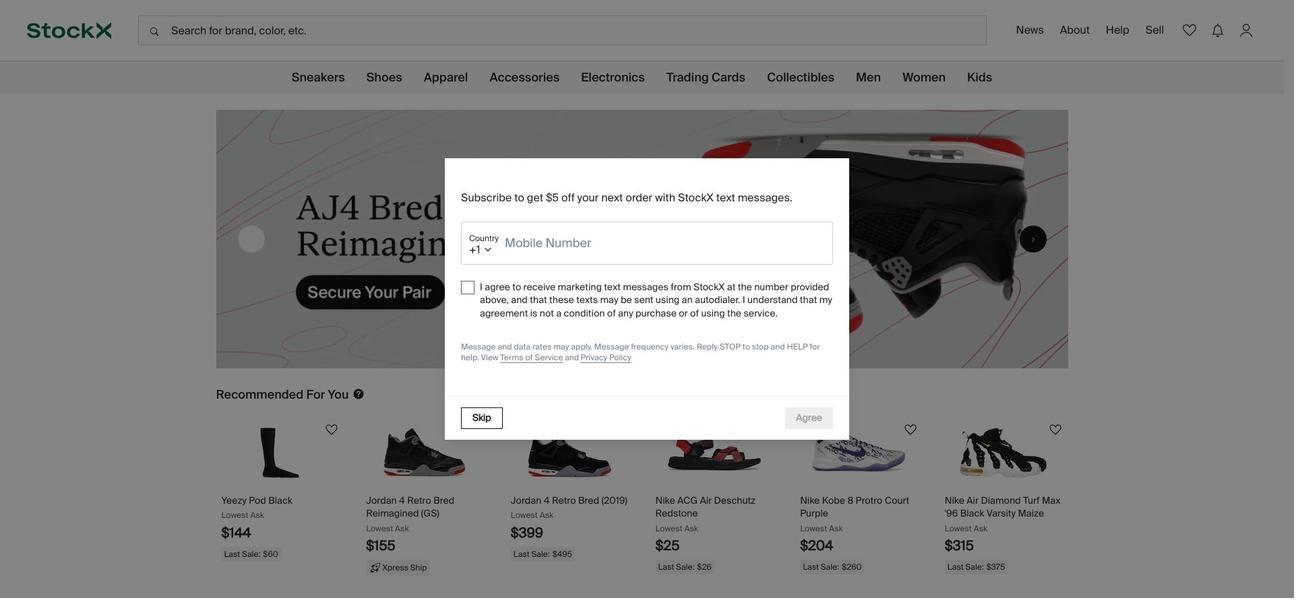Task type: vqa. For each thing, say whether or not it's contained in the screenshot.
Jordan 4 Retro Bred Reimagined (GS) image at the left of the page
yes



Task type: describe. For each thing, give the bounding box(es) containing it.
jordan 4 retro bred (2019) image
[[523, 428, 617, 479]]

previous slide image
[[244, 237, 258, 244]]

Mobile Number text field
[[461, 222, 834, 265]]

notification icon image
[[1209, 21, 1228, 40]]

nike acg air deschutz redstone image
[[668, 428, 762, 479]]

follow image for nike air diamond turf max '96 black varsity maize image
[[1048, 422, 1064, 438]]

follow image for yeezy pod black image
[[324, 422, 340, 438]]

follow image for jordan 4 retro bred (2019) image
[[613, 422, 630, 438]]

follow image for nike kobe 8 protro court purple image
[[903, 422, 919, 438]]

nike kobe 8 protro court purple image
[[812, 428, 907, 479]]



Task type: locate. For each thing, give the bounding box(es) containing it.
Search... search field
[[138, 16, 987, 45]]

4 follow image from the left
[[903, 422, 919, 438]]

nike air diamond turf max '96 black varsity maize image
[[957, 428, 1051, 479]]

follow image
[[324, 422, 340, 438], [469, 422, 485, 438], [758, 422, 774, 438], [903, 422, 919, 438]]

1 horizontal spatial follow image
[[1048, 422, 1064, 438]]

jordan 4 retro bred reimagined (gs) image
[[378, 428, 472, 479]]

2 follow image from the left
[[469, 422, 485, 438]]

3 follow image from the left
[[758, 422, 774, 438]]

stockx logo image
[[27, 22, 111, 39]]

yeezy pod black image
[[233, 428, 328, 479]]

follow image for jordan 4 retro bred reimagined (gs) image
[[469, 422, 485, 438]]

next slide image
[[1027, 237, 1040, 244]]

0 horizontal spatial follow image
[[613, 422, 630, 438]]

1 follow image from the left
[[324, 422, 340, 438]]

1 follow image from the left
[[613, 422, 630, 438]]

product category switcher element
[[0, 61, 1285, 94]]

follow image
[[613, 422, 630, 438], [1048, 422, 1064, 438]]

2 follow image from the left
[[1048, 422, 1064, 438]]

follow image for nike acg air deschutz redstone image
[[758, 422, 774, 438]]

all favorites image
[[1181, 21, 1200, 40]]



